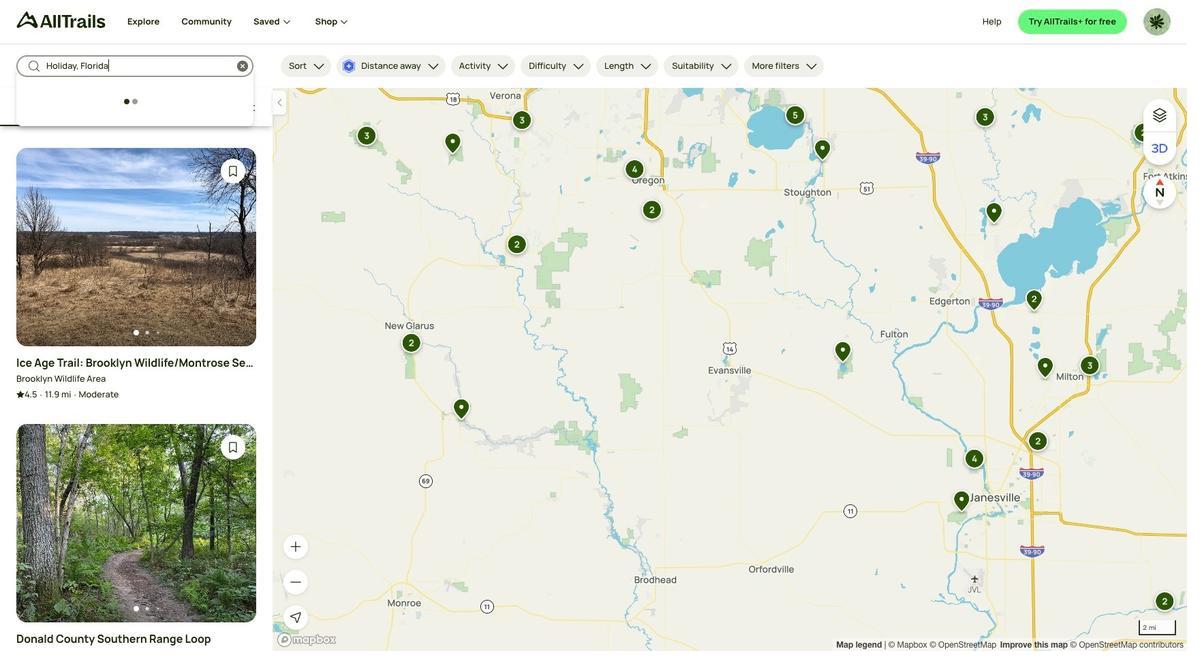 Task type: locate. For each thing, give the bounding box(es) containing it.
navigate next image
[[226, 240, 240, 254], [226, 516, 240, 530]]

navigate previous image for add to list icon
[[33, 516, 46, 530]]

0 vertical spatial navigate previous image
[[33, 240, 46, 254]]

dialog
[[0, 0, 1188, 651]]

navigate previous image
[[33, 240, 46, 254], [33, 516, 46, 530]]

kendall image
[[1144, 8, 1171, 35]]

1 vertical spatial navigate previous image
[[33, 516, 46, 530]]

None search field
[[16, 55, 254, 126]]

1 navigate next image from the top
[[226, 240, 240, 254]]

tab list
[[0, 88, 273, 126]]

0 vertical spatial navigate next image
[[226, 240, 240, 254]]

2 navigate previous image from the top
[[33, 516, 46, 530]]

2 navigate next image from the top
[[226, 516, 240, 530]]

tab
[[0, 88, 132, 126], [132, 88, 273, 126]]

2 tab from the left
[[132, 88, 273, 126]]

navigate next image for add to list icon
[[226, 516, 240, 530]]

add to list image
[[226, 440, 240, 454]]

Evansville, Wisconsin field
[[46, 59, 233, 73]]

1 tab from the left
[[0, 88, 132, 126]]

zoom map out image
[[289, 575, 303, 589]]

add to list image
[[226, 164, 240, 178]]

map options image
[[1152, 107, 1169, 123]]

enable 3d map image
[[1152, 140, 1169, 157]]

1 navigate previous image from the top
[[33, 240, 46, 254]]

1 vertical spatial navigate next image
[[226, 516, 240, 530]]



Task type: vqa. For each thing, say whether or not it's contained in the screenshot.
mi inside the #4 - Pre's Trail Alton Baker City Park Length: 4.3 mi • Est. 1h 17m
no



Task type: describe. For each thing, give the bounding box(es) containing it.
current location image
[[289, 611, 303, 625]]

map region
[[273, 88, 1188, 651]]

navigate next image for add to list image
[[226, 240, 240, 254]]

clear image
[[236, 59, 250, 73]]

navigate previous image for add to list image
[[33, 240, 46, 254]]

reset north and pitch image
[[1147, 179, 1174, 206]]

zoom map in image
[[289, 540, 303, 554]]



